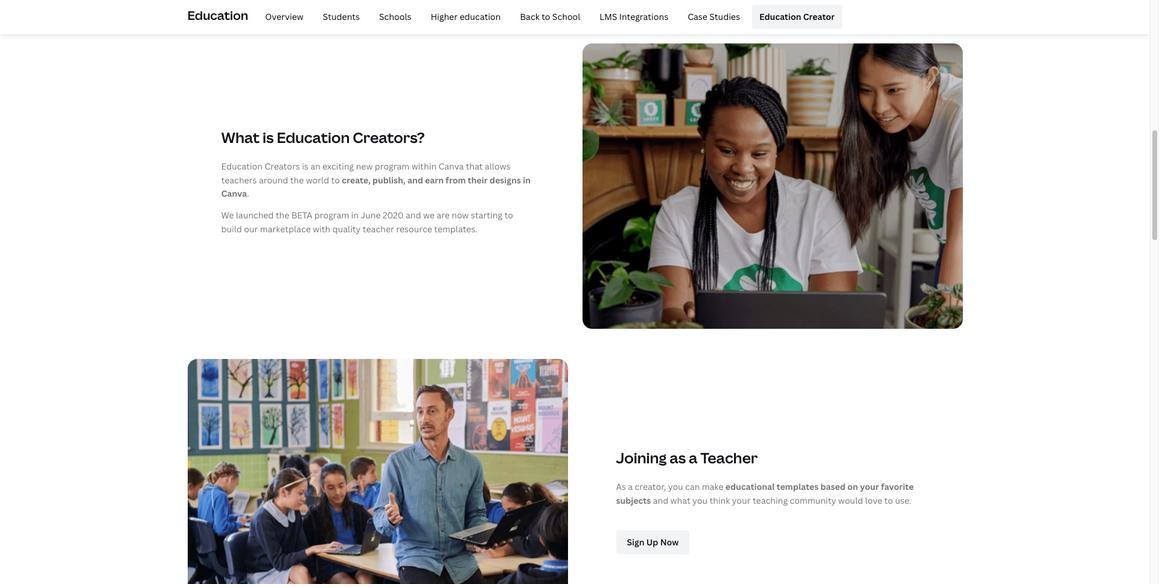 Task type: locate. For each thing, give the bounding box(es) containing it.
what
[[671, 495, 691, 507]]

0 vertical spatial program
[[375, 161, 410, 172]]

program up with
[[315, 210, 349, 221]]

as
[[670, 448, 686, 468]]

1 vertical spatial is
[[302, 161, 309, 172]]

0 horizontal spatial your
[[733, 495, 751, 507]]

menu bar
[[253, 5, 843, 29]]

your for favorite
[[861, 482, 880, 493]]

.
[[247, 188, 249, 199]]

educational
[[726, 482, 775, 493]]

your inside 'educational templates based on your favorite subjects'
[[861, 482, 880, 493]]

templates.
[[434, 223, 478, 235]]

is
[[263, 127, 274, 147], [302, 161, 309, 172]]

studies
[[710, 11, 741, 22]]

0 horizontal spatial is
[[263, 127, 274, 147]]

1 horizontal spatial a
[[689, 448, 698, 468]]

the inside the we launched the beta program in june 2020 and we are now starting to build our marketplace with quality teacher resource templates.
[[276, 210, 290, 221]]

a
[[689, 448, 698, 468], [628, 482, 633, 493]]

the inside education creators is an exciting new program within canva that allows teachers around the world to
[[290, 174, 304, 186]]

and up resource
[[406, 210, 421, 221]]

build
[[221, 223, 242, 235]]

program
[[375, 161, 410, 172], [315, 210, 349, 221]]

and
[[408, 174, 423, 186], [406, 210, 421, 221], [653, 495, 669, 507]]

launched
[[236, 210, 274, 221]]

your up love
[[861, 482, 880, 493]]

1 horizontal spatial the
[[290, 174, 304, 186]]

love
[[866, 495, 883, 507]]

can
[[686, 482, 700, 493]]

creators
[[265, 161, 300, 172]]

and down as a creator, you can make
[[653, 495, 669, 507]]

use.
[[896, 495, 912, 507]]

is left an
[[302, 161, 309, 172]]

in right designs
[[523, 174, 531, 186]]

education inside education creators is an exciting new program within canva that allows teachers around the world to
[[221, 161, 263, 172]]

your down educational
[[733, 495, 751, 507]]

1 horizontal spatial your
[[861, 482, 880, 493]]

creator,
[[635, 482, 666, 493]]

you up what
[[669, 482, 684, 493]]

education
[[188, 7, 248, 23], [760, 11, 802, 22], [277, 127, 350, 147], [221, 161, 263, 172]]

you
[[669, 482, 684, 493], [693, 495, 708, 507]]

teacher
[[701, 448, 758, 468]]

canva up from
[[439, 161, 464, 172]]

and what you think your teaching community would love to use.
[[651, 495, 912, 507]]

community
[[790, 495, 837, 507]]

0 horizontal spatial the
[[276, 210, 290, 221]]

higher
[[431, 11, 458, 22]]

back
[[520, 11, 540, 22]]

would
[[839, 495, 864, 507]]

education templates image
[[583, 44, 963, 329]]

higher education link
[[424, 5, 508, 29]]

templates
[[777, 482, 819, 493]]

0 vertical spatial the
[[290, 174, 304, 186]]

to inside the we launched the beta program in june 2020 and we are now starting to build our marketplace with quality teacher resource templates.
[[505, 210, 513, 221]]

overview link
[[258, 5, 311, 29]]

education creator
[[760, 11, 835, 22]]

to right back
[[542, 11, 551, 22]]

to inside menu bar
[[542, 11, 551, 22]]

education for education creator
[[760, 11, 802, 22]]

0 horizontal spatial a
[[628, 482, 633, 493]]

1 vertical spatial the
[[276, 210, 290, 221]]

marketplace
[[260, 223, 311, 235]]

based
[[821, 482, 846, 493]]

0 horizontal spatial in
[[351, 210, 359, 221]]

to
[[542, 11, 551, 22], [331, 174, 340, 186], [505, 210, 513, 221], [885, 495, 894, 507]]

teacher
[[363, 223, 394, 235]]

june
[[361, 210, 381, 221]]

and down within
[[408, 174, 423, 186]]

canva
[[439, 161, 464, 172], [221, 188, 247, 199]]

as a creator, you can make
[[616, 482, 726, 493]]

1 vertical spatial canva
[[221, 188, 247, 199]]

the up marketplace
[[276, 210, 290, 221]]

in
[[523, 174, 531, 186], [351, 210, 359, 221]]

with
[[313, 223, 331, 235]]

school
[[553, 11, 581, 22]]

the down creators
[[290, 174, 304, 186]]

1 horizontal spatial is
[[302, 161, 309, 172]]

resource
[[396, 223, 432, 235]]

schools
[[379, 11, 412, 22]]

what
[[221, 127, 260, 147]]

0 vertical spatial canva
[[439, 161, 464, 172]]

0 horizontal spatial program
[[315, 210, 349, 221]]

1 horizontal spatial you
[[693, 495, 708, 507]]

make
[[702, 482, 724, 493]]

0 horizontal spatial canva
[[221, 188, 247, 199]]

are
[[437, 210, 450, 221]]

program up publish,
[[375, 161, 410, 172]]

0 vertical spatial and
[[408, 174, 423, 186]]

subjects
[[616, 495, 651, 507]]

1 horizontal spatial in
[[523, 174, 531, 186]]

as
[[616, 482, 626, 493]]

1 vertical spatial in
[[351, 210, 359, 221]]

is right what on the left of the page
[[263, 127, 274, 147]]

0 vertical spatial you
[[669, 482, 684, 493]]

joining as a teacher
[[616, 448, 758, 468]]

1 horizontal spatial program
[[375, 161, 410, 172]]

1 horizontal spatial canva
[[439, 161, 464, 172]]

a right the as
[[689, 448, 698, 468]]

case
[[688, 11, 708, 22]]

a right 'as'
[[628, 482, 633, 493]]

1 vertical spatial and
[[406, 210, 421, 221]]

case studies link
[[681, 5, 748, 29]]

you down 'can'
[[693, 495, 708, 507]]

0 vertical spatial in
[[523, 174, 531, 186]]

lms
[[600, 11, 618, 22]]

0 vertical spatial your
[[861, 482, 880, 493]]

education creator link
[[753, 5, 843, 29]]

around
[[259, 174, 288, 186]]

1 vertical spatial your
[[733, 495, 751, 507]]

that
[[466, 161, 483, 172]]

to left use.
[[885, 495, 894, 507]]

1 vertical spatial you
[[693, 495, 708, 507]]

create, publish, and earn from their designs in canva
[[221, 174, 531, 199]]

we
[[221, 210, 234, 221]]

1 vertical spatial a
[[628, 482, 633, 493]]

teachers
[[221, 174, 257, 186]]

program inside the we launched the beta program in june 2020 and we are now starting to build our marketplace with quality teacher resource templates.
[[315, 210, 349, 221]]

2 vertical spatial and
[[653, 495, 669, 507]]

on
[[848, 482, 859, 493]]

to right starting
[[505, 210, 513, 221]]

education inside menu bar
[[760, 11, 802, 22]]

is inside education creators is an exciting new program within canva that allows teachers around the world to
[[302, 161, 309, 172]]

0 vertical spatial is
[[263, 127, 274, 147]]

1 vertical spatial program
[[315, 210, 349, 221]]

education teaching image
[[188, 359, 568, 585]]

education for education creators is an exciting new program within canva that allows teachers around the world to
[[221, 161, 263, 172]]

in left june
[[351, 210, 359, 221]]

canva inside education creators is an exciting new program within canva that allows teachers around the world to
[[439, 161, 464, 172]]

canva inside create, publish, and earn from their designs in canva
[[221, 188, 247, 199]]

the
[[290, 174, 304, 186], [276, 210, 290, 221]]

your
[[861, 482, 880, 493], [733, 495, 751, 507]]

canva down teachers
[[221, 188, 247, 199]]

to down the exciting
[[331, 174, 340, 186]]

your for teaching
[[733, 495, 751, 507]]

education for education
[[188, 7, 248, 23]]

earn
[[425, 174, 444, 186]]

to inside education creators is an exciting new program within canva that allows teachers around the world to
[[331, 174, 340, 186]]



Task type: vqa. For each thing, say whether or not it's contained in the screenshot.
the rightmost all
no



Task type: describe. For each thing, give the bounding box(es) containing it.
within
[[412, 161, 437, 172]]

teaching
[[753, 495, 788, 507]]

starting
[[471, 210, 503, 221]]

education
[[460, 11, 501, 22]]

program inside education creators is an exciting new program within canva that allows teachers around the world to
[[375, 161, 410, 172]]

creators?
[[353, 127, 425, 147]]

new
[[356, 161, 373, 172]]

beta
[[292, 210, 313, 221]]

in inside the we launched the beta program in june 2020 and we are now starting to build our marketplace with quality teacher resource templates.
[[351, 210, 359, 221]]

allows
[[485, 161, 511, 172]]

joining
[[616, 448, 667, 468]]

overview
[[265, 11, 304, 22]]

think
[[710, 495, 730, 507]]

we launched the beta program in june 2020 and we are now starting to build our marketplace with quality teacher resource templates.
[[221, 210, 513, 235]]

what is education creators?
[[221, 127, 425, 147]]

education creators is an exciting new program within canva that allows teachers around the world to
[[221, 161, 511, 186]]

and inside the we launched the beta program in june 2020 and we are now starting to build our marketplace with quality teacher resource templates.
[[406, 210, 421, 221]]

canva for education creators is an exciting new program within canva that allows teachers around the world to
[[439, 161, 464, 172]]

world
[[306, 174, 329, 186]]

canva for create, publish, and earn from their designs in canva
[[221, 188, 247, 199]]

creator
[[804, 11, 835, 22]]

schools link
[[372, 5, 419, 29]]

back to school link
[[513, 5, 588, 29]]

higher education
[[431, 11, 501, 22]]

exciting
[[323, 161, 354, 172]]

lms integrations
[[600, 11, 669, 22]]

menu bar containing overview
[[253, 5, 843, 29]]

lms integrations link
[[593, 5, 676, 29]]

create,
[[342, 174, 371, 186]]

students link
[[316, 5, 367, 29]]

publish,
[[373, 174, 406, 186]]

integrations
[[620, 11, 669, 22]]

our
[[244, 223, 258, 235]]

we
[[423, 210, 435, 221]]

designs
[[490, 174, 521, 186]]

favorite
[[882, 482, 914, 493]]

now
[[452, 210, 469, 221]]

case studies
[[688, 11, 741, 22]]

their
[[468, 174, 488, 186]]

from
[[446, 174, 466, 186]]

quality
[[333, 223, 361, 235]]

back to school
[[520, 11, 581, 22]]

educational templates based on your favorite subjects
[[616, 482, 914, 507]]

2020
[[383, 210, 404, 221]]

0 vertical spatial a
[[689, 448, 698, 468]]

in inside create, publish, and earn from their designs in canva
[[523, 174, 531, 186]]

an
[[311, 161, 321, 172]]

and inside create, publish, and earn from their designs in canva
[[408, 174, 423, 186]]

students
[[323, 11, 360, 22]]

0 horizontal spatial you
[[669, 482, 684, 493]]



